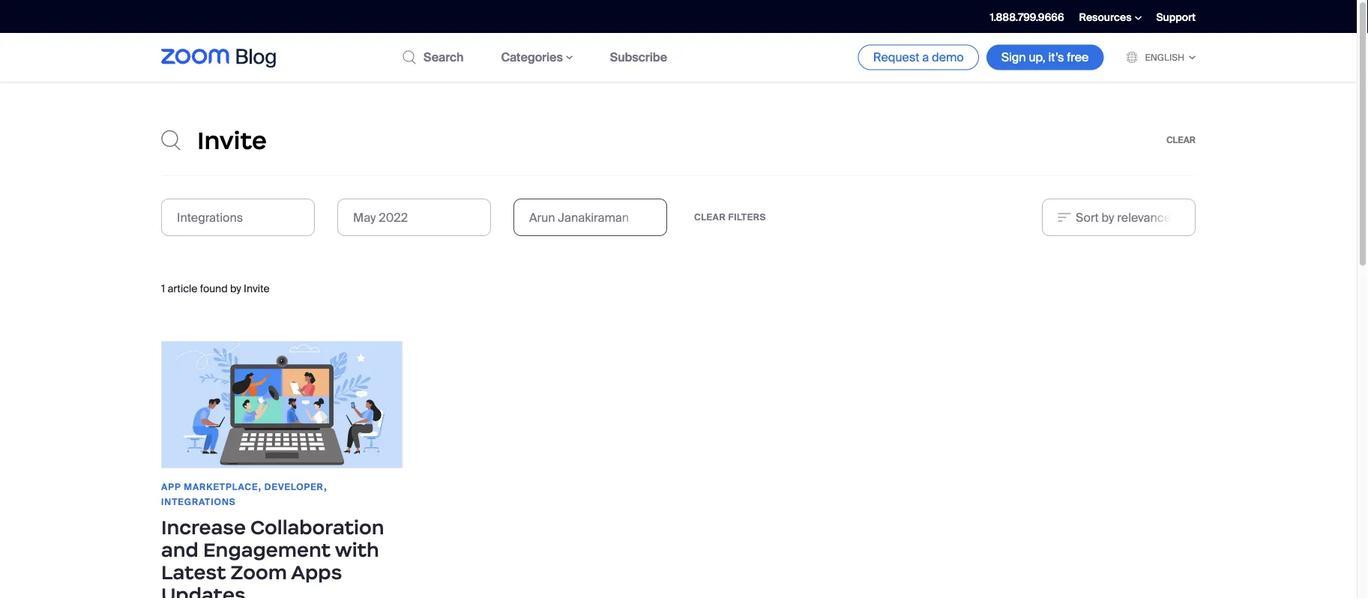 Task type: describe. For each thing, give the bounding box(es) containing it.
support
[[1157, 10, 1196, 24]]

2022
[[379, 210, 408, 225]]

1.888.799.9666 link
[[991, 10, 1065, 24]]

support link
[[1157, 10, 1196, 24]]

Sort by relevance button
[[1043, 199, 1196, 236]]

2 , from the left
[[324, 477, 327, 495]]

and
[[161, 538, 199, 563]]

article
[[168, 282, 198, 296]]

integrations link
[[161, 497, 236, 508]]

english
[[1146, 51, 1185, 63]]

search
[[424, 49, 464, 65]]

arun janakiraman
[[530, 210, 629, 225]]

subscribe
[[610, 49, 668, 65]]

apps
[[291, 561, 342, 585]]

request
[[873, 49, 920, 65]]

increase
[[161, 516, 246, 540]]

zoom
[[231, 561, 287, 585]]

developer
[[265, 482, 324, 493]]

Search search field
[[196, 124, 1152, 157]]

engagement
[[203, 538, 331, 563]]

janakiraman
[[558, 210, 629, 225]]

by inside button
[[1102, 210, 1115, 225]]

categories
[[501, 49, 563, 65]]

1 article found by invite
[[161, 282, 270, 296]]

integrations
[[161, 497, 236, 508]]

sign up, it's free
[[1002, 49, 1089, 65]]

app
[[161, 482, 181, 493]]

clear search field
[[161, 105, 1196, 176]]

a
[[923, 49, 929, 65]]

marketplace
[[184, 482, 258, 493]]

increase collaboration and engagement with latest zoom apps updates link
[[161, 516, 403, 599]]

may
[[353, 210, 376, 225]]

integrations
[[177, 210, 243, 225]]

sign
[[1002, 49, 1026, 65]]



Task type: locate. For each thing, give the bounding box(es) containing it.
with
[[335, 538, 379, 563]]

arun
[[530, 210, 555, 225]]

it's
[[1049, 49, 1065, 65]]

clear filters button
[[690, 211, 771, 224]]

sign up, it's free link
[[987, 45, 1104, 70]]

developer link
[[265, 482, 324, 493]]

, left developer link
[[258, 477, 262, 495]]

,
[[258, 477, 262, 495], [324, 477, 327, 495]]

1.888.799.9666
[[991, 10, 1065, 24]]

found
[[200, 282, 228, 296]]

relevance
[[1118, 210, 1172, 225]]

request a demo
[[873, 49, 964, 65]]

english button
[[1127, 51, 1196, 63]]

sort by relevance
[[1076, 210, 1172, 225]]

may 2022
[[353, 210, 408, 225]]

integrations button
[[161, 199, 315, 236]]

invite
[[244, 282, 270, 296]]

app marketplace link
[[161, 482, 258, 493]]

free
[[1067, 49, 1089, 65]]

collaboration
[[251, 516, 384, 540]]

clear
[[695, 212, 726, 223]]

1 vertical spatial by
[[230, 282, 241, 296]]

latest
[[161, 561, 226, 585]]

categories button
[[501, 49, 573, 65]]

0 vertical spatial by
[[1102, 210, 1115, 225]]

resources
[[1080, 10, 1132, 24]]

up,
[[1029, 49, 1046, 65]]

0 horizontal spatial by
[[230, 282, 241, 296]]

search link
[[403, 49, 464, 65]]

1 , from the left
[[258, 477, 262, 495]]

by
[[1102, 210, 1115, 225], [230, 282, 241, 296]]

resources button
[[1080, 10, 1142, 24]]

subscribe link
[[610, 49, 668, 65]]

Arun Janakiraman button
[[514, 199, 668, 236]]

by left invite
[[230, 282, 241, 296]]

1 horizontal spatial by
[[1102, 210, 1115, 225]]

, up collaboration
[[324, 477, 327, 495]]

app marketplace , developer , integrations increase collaboration and engagement with latest zoom apps updates
[[161, 477, 384, 599]]

updates
[[161, 583, 246, 599]]

by right sort
[[1102, 210, 1115, 225]]

clear button
[[1167, 124, 1196, 157]]

0 horizontal spatial ,
[[258, 477, 262, 495]]

increase collaboration and engagement with latest zoom apps updates main content
[[0, 0, 1358, 599]]

filters
[[729, 212, 766, 223]]

sort
[[1076, 210, 1099, 225]]

clear
[[1167, 134, 1196, 146]]

May 2022 button
[[338, 199, 491, 236]]

1
[[161, 282, 165, 296]]

clear filters
[[695, 212, 766, 223]]

request a demo link
[[858, 45, 979, 70]]

demo
[[932, 49, 964, 65]]

1 horizontal spatial ,
[[324, 477, 327, 495]]



Task type: vqa. For each thing, say whether or not it's contained in the screenshot.
Clear filters
yes



